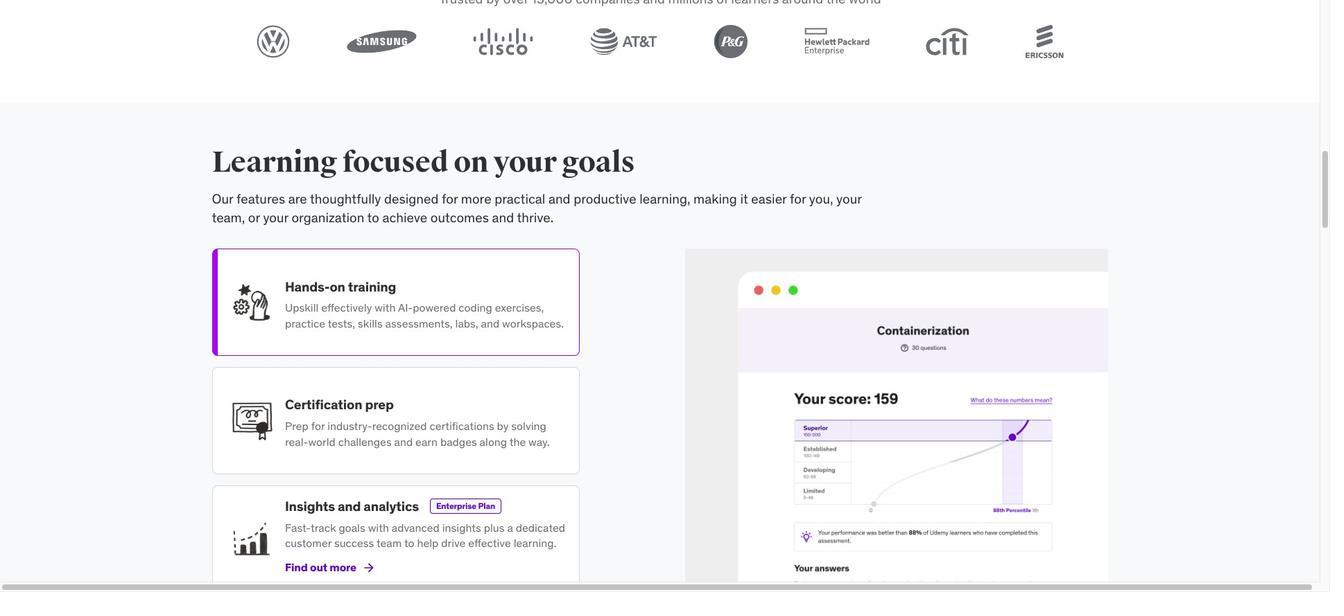 Task type: describe. For each thing, give the bounding box(es) containing it.
the
[[509, 435, 525, 449]]

0 horizontal spatial your
[[263, 209, 288, 226]]

and inside certification prep prep for industry-recognized certifications by solving real-world challenges and earn badges along the way.
[[394, 435, 412, 449]]

enterprise
[[436, 502, 476, 512]]

att&t logo image
[[590, 28, 657, 55]]

screenshot of the learner metrics interface image
[[685, 249, 1108, 593]]

are
[[288, 191, 307, 207]]

labs,
[[455, 317, 478, 331]]

our
[[212, 191, 233, 207]]

more inside insights and analytics tab
[[329, 561, 356, 575]]

for inside certification prep prep for industry-recognized certifications by solving real-world challenges and earn badges along the way.
[[311, 420, 324, 434]]

practice
[[285, 317, 325, 331]]

way.
[[528, 435, 549, 449]]

insights and analytics
[[285, 499, 418, 516]]

along
[[479, 435, 507, 449]]

plus
[[484, 522, 504, 535]]

learning.
[[513, 537, 556, 551]]

find out more
[[285, 561, 356, 575]]

with inside hands-on training upskill effectively with ai-powered coding exercises, practice tests, skills assessments, labs, and workspaces.
[[374, 301, 395, 315]]

drive
[[441, 537, 465, 551]]

badges
[[440, 435, 477, 449]]

and up thrive.
[[548, 191, 570, 207]]

fast-track goals with advanced insights plus a dedicated customer success team to help drive effective learning.
[[285, 522, 565, 551]]

customer
[[285, 537, 331, 551]]

practical
[[495, 191, 545, 207]]

easier
[[751, 191, 787, 207]]

thoughtfully
[[310, 191, 381, 207]]

insights
[[285, 499, 335, 516]]

features
[[236, 191, 285, 207]]

prep
[[365, 397, 393, 414]]

solving
[[511, 420, 546, 434]]

1 horizontal spatial on
[[454, 145, 488, 180]]

certification
[[285, 397, 362, 414]]

find out more link
[[285, 552, 375, 585]]

2 horizontal spatial for
[[790, 191, 806, 207]]

exercises,
[[495, 301, 544, 315]]

find
[[285, 561, 307, 575]]

prep
[[285, 420, 308, 434]]

hands-
[[285, 279, 329, 295]]

earn
[[415, 435, 437, 449]]

1 horizontal spatial for
[[442, 191, 458, 207]]

goals inside fast-track goals with advanced insights plus a dedicated customer success team to help drive effective learning.
[[338, 522, 365, 535]]

learning,
[[639, 191, 690, 207]]

productive
[[574, 191, 636, 207]]

upskill
[[285, 301, 318, 315]]

cisco logo image
[[473, 28, 533, 55]]

to inside our features are thoughtfully designed for more practical and productive learning, making it easier for you, your team, or your organization to achieve outcomes and thrive.
[[367, 209, 379, 226]]

procter & gamble logo image
[[714, 25, 747, 58]]

with inside fast-track goals with advanced insights plus a dedicated customer success team to help drive effective learning.
[[368, 522, 389, 535]]

volkswagen logo image
[[256, 25, 290, 58]]

workspaces.
[[502, 317, 563, 331]]

outcomes
[[431, 209, 489, 226]]

ai-
[[398, 301, 412, 315]]

a
[[507, 522, 513, 535]]

and up success at bottom
[[337, 499, 360, 516]]

making
[[694, 191, 737, 207]]

skills
[[357, 317, 382, 331]]



Task type: locate. For each thing, give the bounding box(es) containing it.
hewlett packard enterprise logo image
[[804, 28, 869, 55]]

2 horizontal spatial your
[[836, 191, 862, 207]]

analytics
[[363, 499, 418, 516]]

your
[[493, 145, 557, 180], [836, 191, 862, 207], [263, 209, 288, 226]]

to left achieve
[[367, 209, 379, 226]]

advanced
[[391, 522, 439, 535]]

0 horizontal spatial more
[[329, 561, 356, 575]]

citi logo image
[[926, 28, 969, 55]]

0 horizontal spatial goals
[[338, 522, 365, 535]]

our features are thoughtfully designed for more practical and productive learning, making it easier for you, your team, or your organization to achieve outcomes and thrive.
[[212, 191, 862, 226]]

by
[[497, 420, 508, 434]]

world
[[308, 435, 335, 449]]

real-
[[285, 435, 308, 449]]

1 vertical spatial your
[[836, 191, 862, 207]]

0 horizontal spatial to
[[367, 209, 379, 226]]

to down the advanced
[[404, 537, 414, 551]]

your right you,
[[836, 191, 862, 207]]

powered
[[412, 301, 456, 315]]

insights and analytics tab
[[212, 486, 579, 593]]

learning focused on your goals tab list
[[212, 249, 579, 593]]

more
[[461, 191, 491, 207], [329, 561, 356, 575]]

effectively
[[321, 301, 372, 315]]

thrive.
[[517, 209, 554, 226]]

1 horizontal spatial goals
[[562, 145, 635, 180]]

0 vertical spatial with
[[374, 301, 395, 315]]

with
[[374, 301, 395, 315], [368, 522, 389, 535]]

on up outcomes
[[454, 145, 488, 180]]

goals up "productive"
[[562, 145, 635, 180]]

your up practical
[[493, 145, 557, 180]]

certification prep prep for industry-recognized certifications by solving real-world challenges and earn badges along the way.
[[285, 397, 549, 449]]

ericsson logo image
[[1025, 25, 1063, 58]]

on inside hands-on training upskill effectively with ai-powered coding exercises, practice tests, skills assessments, labs, and workspaces.
[[329, 279, 345, 295]]

to
[[367, 209, 379, 226], [404, 537, 414, 551]]

0 horizontal spatial for
[[311, 420, 324, 434]]

with left ai-
[[374, 301, 395, 315]]

and down recognized
[[394, 435, 412, 449]]

goals
[[562, 145, 635, 180], [338, 522, 365, 535]]

for
[[442, 191, 458, 207], [790, 191, 806, 207], [311, 420, 324, 434]]

0 vertical spatial to
[[367, 209, 379, 226]]

1 vertical spatial on
[[329, 279, 345, 295]]

1 vertical spatial more
[[329, 561, 356, 575]]

more right 'out'
[[329, 561, 356, 575]]

training
[[348, 279, 396, 295]]

achieve
[[382, 209, 427, 226]]

small image
[[362, 562, 375, 576]]

0 vertical spatial more
[[461, 191, 491, 207]]

effective
[[468, 537, 511, 551]]

insights
[[442, 522, 481, 535]]

industry-
[[327, 420, 372, 434]]

focused
[[342, 145, 448, 180]]

samsung logo image
[[346, 30, 416, 53]]

assessments,
[[385, 317, 452, 331]]

plan
[[478, 502, 495, 512]]

and
[[548, 191, 570, 207], [492, 209, 514, 226], [481, 317, 499, 331], [394, 435, 412, 449], [337, 499, 360, 516]]

you,
[[809, 191, 833, 207]]

team
[[376, 537, 401, 551]]

learning focused on your goals
[[212, 145, 635, 180]]

or
[[248, 209, 260, 226]]

hands-on training tab
[[212, 249, 579, 356]]

1 horizontal spatial more
[[461, 191, 491, 207]]

1 vertical spatial to
[[404, 537, 414, 551]]

learning
[[212, 145, 337, 180]]

0 vertical spatial your
[[493, 145, 557, 180]]

for up world
[[311, 420, 324, 434]]

tests,
[[327, 317, 355, 331]]

on
[[454, 145, 488, 180], [329, 279, 345, 295]]

team,
[[212, 209, 245, 226]]

help
[[417, 537, 438, 551]]

and inside hands-on training upskill effectively with ai-powered coding exercises, practice tests, skills assessments, labs, and workspaces.
[[481, 317, 499, 331]]

with up team
[[368, 522, 389, 535]]

success
[[334, 537, 374, 551]]

coding
[[458, 301, 492, 315]]

hands-on training upskill effectively with ai-powered coding exercises, practice tests, skills assessments, labs, and workspaces.
[[285, 279, 563, 331]]

1 vertical spatial goals
[[338, 522, 365, 535]]

enterprise plan
[[436, 502, 495, 512]]

certifications
[[429, 420, 494, 434]]

2 vertical spatial your
[[263, 209, 288, 226]]

for up outcomes
[[442, 191, 458, 207]]

and down practical
[[492, 209, 514, 226]]

recognized
[[372, 420, 427, 434]]

it
[[740, 191, 748, 207]]

out
[[310, 561, 327, 575]]

certification prep tab
[[212, 367, 579, 475]]

0 vertical spatial goals
[[562, 145, 635, 180]]

and down coding
[[481, 317, 499, 331]]

0 horizontal spatial on
[[329, 279, 345, 295]]

to inside fast-track goals with advanced insights plus a dedicated customer success team to help drive effective learning.
[[404, 537, 414, 551]]

1 vertical spatial with
[[368, 522, 389, 535]]

organization
[[292, 209, 364, 226]]

1 horizontal spatial your
[[493, 145, 557, 180]]

on up effectively
[[329, 279, 345, 295]]

your right or
[[263, 209, 288, 226]]

designed
[[384, 191, 439, 207]]

0 vertical spatial on
[[454, 145, 488, 180]]

1 horizontal spatial to
[[404, 537, 414, 551]]

fast-
[[285, 522, 310, 535]]

dedicated
[[515, 522, 565, 535]]

track
[[310, 522, 336, 535]]

more inside our features are thoughtfully designed for more practical and productive learning, making it easier for you, your team, or your organization to achieve outcomes and thrive.
[[461, 191, 491, 207]]

more up outcomes
[[461, 191, 491, 207]]

for left you,
[[790, 191, 806, 207]]

goals up success at bottom
[[338, 522, 365, 535]]

challenges
[[338, 435, 391, 449]]



Task type: vqa. For each thing, say whether or not it's contained in the screenshot.
"TOEFL"
no



